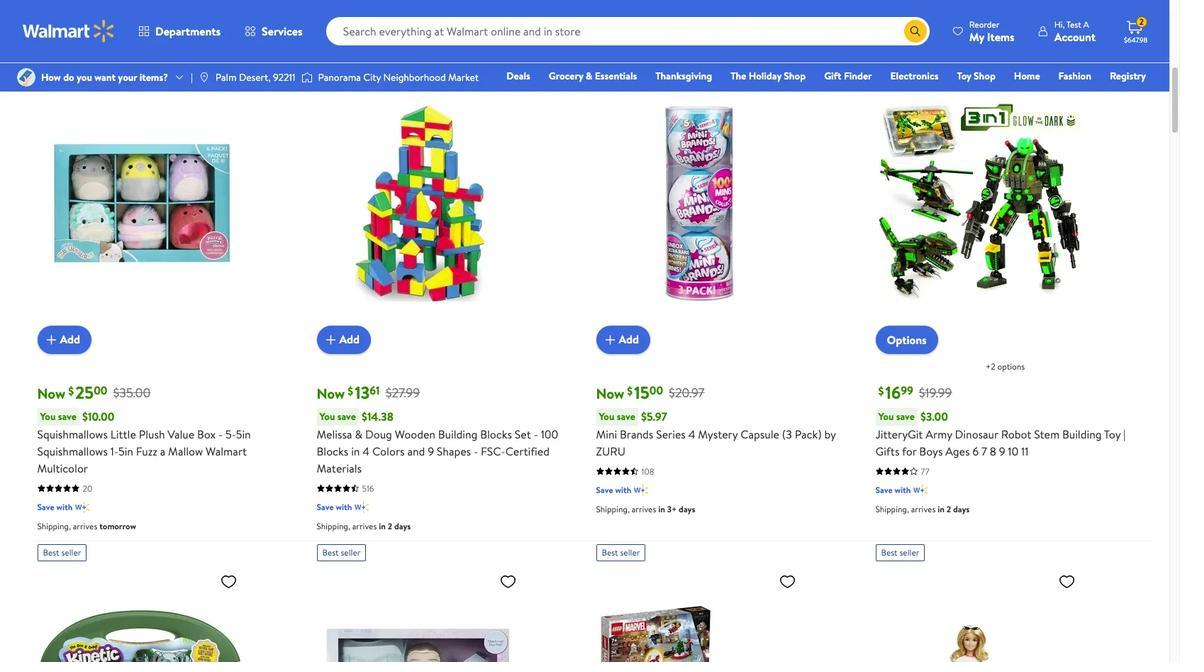 Task type: describe. For each thing, give the bounding box(es) containing it.
save for 25
[[37, 501, 54, 513]]

options
[[887, 332, 927, 347]]

toy shop
[[958, 69, 996, 83]]

online
[[144, 23, 174, 39]]

2 for 99
[[947, 503, 952, 515]]

how do you want your items?
[[41, 70, 168, 84]]

Search search field
[[326, 17, 930, 45]]

hi, test a account
[[1055, 18, 1096, 44]]

reorder my items
[[970, 18, 1015, 44]]

registry one debit
[[1038, 69, 1147, 103]]

add to favorites list, barbie malibu doll & 10+ accessories, travel set with pink working suitcase, blonde fashion doll image
[[1059, 572, 1076, 590]]

reorder
[[970, 18, 1000, 30]]

zuru
[[596, 443, 626, 459]]

with for 13
[[336, 501, 352, 513]]

shipping, for 99
[[876, 503, 910, 515]]

arrives for 15
[[632, 503, 657, 515]]

1 horizontal spatial -
[[474, 443, 478, 459]]

you for 13
[[320, 409, 335, 423]]

neighborhood
[[384, 70, 446, 84]]

registry
[[1111, 69, 1147, 83]]

save for 13
[[338, 409, 356, 423]]

search icon image
[[910, 26, 922, 37]]

deals
[[507, 69, 531, 83]]

you for 15
[[599, 409, 615, 423]]

$ for 15
[[628, 383, 633, 399]]

gift
[[825, 69, 842, 83]]

walmart plus image for 13
[[355, 500, 369, 514]]

add to favorites list, squishmallows little plush value box - 5-5in squishmallows 1-5in fuzz a mallow walmart multicolor image
[[220, 70, 237, 88]]

92211
[[273, 70, 296, 84]]

$ for 25
[[68, 383, 74, 399]]

add to favorites list, jitterygit army dinosaur robot stem building toy | gifts for boys ages 6 7 8 9 10 11 image
[[1059, 70, 1076, 88]]

walmart image
[[23, 20, 115, 43]]

grocery & essentials link
[[543, 68, 644, 84]]

now for 15
[[596, 384, 625, 403]]

series
[[657, 426, 686, 442]]

$ 16 99 $19.99
[[879, 380, 953, 404]]

save for 13
[[317, 501, 334, 513]]

$14.38
[[362, 409, 394, 424]]

- inside you save $10.00 squishmallows little plush value box - 5-5in squishmallows 1-5in fuzz a mallow walmart multicolor
[[219, 426, 223, 442]]

25
[[75, 380, 94, 404]]

a
[[160, 443, 166, 459]]

9 inside you save $14.38 melissa & doug wooden building blocks set - 100 blocks in 4 colors and 9 shapes - fsc-certified materials
[[428, 443, 434, 459]]

gift finder link
[[818, 68, 879, 84]]

8
[[991, 443, 997, 459]]

$5.97
[[641, 409, 668, 424]]

2 $647.98
[[1125, 16, 1148, 45]]

you
[[77, 70, 92, 84]]

electronics
[[891, 69, 939, 83]]

in inside you save $14.38 melissa & doug wooden building blocks set - 100 blocks in 4 colors and 9 shapes - fsc-certified materials
[[351, 443, 360, 459]]

13
[[355, 380, 370, 404]]

save for 15
[[596, 484, 614, 496]]

options link
[[876, 325, 939, 354]]

when
[[62, 23, 89, 39]]

stem
[[1035, 426, 1060, 442]]

hi,
[[1055, 18, 1065, 30]]

purchased
[[91, 23, 142, 39]]

shipping, arrives in 2 days for 13
[[317, 520, 411, 532]]

in for 13
[[379, 520, 386, 532]]

city
[[363, 70, 381, 84]]

mallow
[[168, 443, 203, 459]]

save with for 25
[[37, 501, 73, 513]]

walmart plus image for 15
[[635, 483, 649, 497]]

add to favorites list, disney classic elsa 15 inch doll with dress and accessory (assembled product height: 14 in) image
[[500, 572, 517, 590]]

ages
[[946, 443, 970, 459]]

services
[[262, 23, 303, 39]]

$20.97
[[669, 384, 705, 402]]

one debit link
[[1032, 88, 1092, 104]]

arrives for 25
[[73, 520, 97, 532]]

add button for 25
[[37, 325, 92, 354]]

my
[[970, 29, 985, 44]]

for
[[903, 443, 917, 459]]

building inside you save $14.38 melissa & doug wooden building blocks set - 100 blocks in 4 colors and 9 shapes - fsc-certified materials
[[438, 426, 478, 442]]

shipping, for 15
[[596, 503, 630, 515]]

grocery & essentials
[[549, 69, 637, 83]]

tomorrow
[[99, 520, 136, 532]]

fashion link
[[1053, 68, 1099, 84]]

one
[[1038, 89, 1059, 103]]

grocery
[[549, 69, 584, 83]]

gift finder
[[825, 69, 873, 83]]

add to favorites list, melissa & doug wooden building blocks set - 100 blocks in 4 colors and 9 shapes - fsc-certified materials image
[[500, 70, 517, 88]]

you save $10.00 squishmallows little plush value box - 5-5in squishmallows 1-5in fuzz a mallow walmart multicolor
[[37, 409, 251, 476]]

0 vertical spatial |
[[191, 70, 193, 84]]

$ for 13
[[348, 383, 354, 399]]

want
[[95, 70, 116, 84]]

options
[[998, 360, 1025, 372]]

registry link
[[1104, 68, 1153, 84]]

 image for panorama
[[301, 70, 313, 84]]

market
[[448, 70, 479, 84]]

robot
[[1002, 426, 1032, 442]]

61
[[370, 383, 380, 398]]

you for 99
[[879, 409, 894, 423]]

save with for 99
[[876, 484, 911, 496]]

add to cart image for 13
[[323, 331, 340, 348]]

3+
[[668, 503, 677, 515]]

now $ 25 00 $35.00
[[37, 380, 151, 404]]

shipping, arrives in 3+ days
[[596, 503, 696, 515]]

& inside you save $14.38 melissa & doug wooden building blocks set - 100 blocks in 4 colors and 9 shapes - fsc-certified materials
[[355, 426, 363, 442]]

00 for 25
[[94, 383, 107, 398]]

$27.99
[[386, 384, 420, 402]]

pack)
[[795, 426, 822, 442]]

items?
[[140, 70, 168, 84]]

dinosaur
[[956, 426, 999, 442]]

shapes
[[437, 443, 471, 459]]

$10.00
[[82, 409, 114, 424]]

| inside "you save $3.00 jitterygit army dinosaur robot stem building toy | gifts for boys ages 6 7 8 9 10 11"
[[1124, 426, 1126, 442]]

2 squishmallows from the top
[[37, 443, 108, 459]]

thanksgiving
[[656, 69, 713, 83]]

77
[[921, 465, 930, 477]]

2 for 13
[[388, 520, 393, 532]]

clear search field text image
[[888, 25, 899, 37]]

00 for 15
[[650, 383, 664, 398]]

materials
[[317, 460, 362, 476]]

test
[[1067, 18, 1082, 30]]

departments
[[155, 23, 221, 39]]

melissa & doug wooden building blocks set - 100 blocks in 4 colors and 9 shapes - fsc-certified materials image
[[317, 64, 523, 342]]

fuzz
[[136, 443, 157, 459]]

account
[[1055, 29, 1096, 44]]

set
[[515, 426, 531, 442]]

a
[[1084, 18, 1090, 30]]

20
[[83, 482, 92, 494]]

5-
[[226, 426, 236, 442]]

shipping, arrives in 2 days for 99
[[876, 503, 970, 515]]

walmart plus image for 25
[[75, 500, 90, 514]]



Task type: vqa. For each thing, say whether or not it's contained in the screenshot.


Task type: locate. For each thing, give the bounding box(es) containing it.
you up melissa
[[320, 409, 335, 423]]

add to cart image for 25
[[43, 331, 60, 348]]

1 horizontal spatial now
[[317, 384, 345, 403]]

0 horizontal spatial 4
[[363, 443, 370, 459]]

4 $ from the left
[[879, 383, 885, 399]]

1 add button from the left
[[37, 325, 92, 354]]

squishmallows little plush value box - 5-5in squishmallows 1-5in fuzz a mallow walmart multicolor image
[[37, 64, 243, 342]]

with
[[616, 484, 632, 496], [895, 484, 911, 496], [56, 501, 73, 513], [336, 501, 352, 513]]

now inside now $ 25 00 $35.00
[[37, 384, 66, 403]]

with up the shipping, arrives in 3+ days
[[616, 484, 632, 496]]

0 horizontal spatial 5in
[[118, 443, 133, 459]]

2 now from the left
[[317, 384, 345, 403]]

add for 25
[[60, 332, 80, 347]]

0 horizontal spatial blocks
[[317, 443, 349, 459]]

2 add button from the left
[[317, 325, 371, 354]]

save down gifts
[[876, 484, 893, 496]]

shipping, arrives in 2 days
[[876, 503, 970, 515], [317, 520, 411, 532]]

now inside "now $ 15 00 $20.97"
[[596, 384, 625, 403]]

add button up '13'
[[317, 325, 371, 354]]

1 vertical spatial blocks
[[317, 443, 349, 459]]

add up '13'
[[340, 332, 360, 347]]

add to favorites list, mini brands series 4 mystery capsule (3 pack) by zuru image
[[780, 70, 797, 88]]

10
[[1009, 443, 1019, 459]]

save up "jitterygit"
[[897, 409, 915, 423]]

save inside the you save $5.97 mini brands series 4 mystery capsule (3 pack) by zuru
[[617, 409, 636, 423]]

1 shop from the left
[[784, 69, 806, 83]]

doug
[[365, 426, 392, 442]]

arrives down 77
[[912, 503, 936, 515]]

0 horizontal spatial |
[[191, 70, 193, 84]]

0 vertical spatial 5in
[[236, 426, 251, 442]]

boys
[[920, 443, 943, 459]]

1 save from the left
[[58, 409, 77, 423]]

certified
[[506, 443, 550, 459]]

5in
[[236, 426, 251, 442], [118, 443, 133, 459]]

panorama
[[318, 70, 361, 84]]

now for 13
[[317, 384, 345, 403]]

Walmart Site-Wide search field
[[326, 17, 930, 45]]

add button for 15
[[596, 325, 651, 354]]

days for 13
[[395, 520, 411, 532]]

0 horizontal spatial add to cart image
[[43, 331, 60, 348]]

00 up $5.97
[[650, 383, 664, 398]]

blocks up fsc-
[[481, 426, 512, 442]]

0 horizontal spatial walmart plus image
[[75, 500, 90, 514]]

3 you from the left
[[599, 409, 615, 423]]

0 horizontal spatial days
[[395, 520, 411, 532]]

 image for palm
[[199, 72, 210, 83]]

 image left how
[[17, 68, 35, 87]]

1 horizontal spatial add
[[340, 332, 360, 347]]

add to cart image up now $ 25 00 $35.00
[[43, 331, 60, 348]]

1 horizontal spatial blocks
[[481, 426, 512, 442]]

1 horizontal spatial shop
[[974, 69, 996, 83]]

1 vertical spatial walmart plus image
[[355, 500, 369, 514]]

days for 15
[[679, 503, 696, 515]]

1 vertical spatial walmart plus image
[[75, 500, 90, 514]]

walmart plus image for 99
[[914, 483, 928, 497]]

save down materials
[[317, 501, 334, 513]]

add up the 15
[[619, 332, 639, 347]]

walmart plus image up shipping, arrives tomorrow at left bottom
[[75, 500, 90, 514]]

$3.00
[[921, 409, 949, 424]]

you inside the you save $5.97 mini brands series 4 mystery capsule (3 pack) by zuru
[[599, 409, 615, 423]]

now left 25
[[37, 384, 66, 403]]

save with for 13
[[317, 501, 352, 513]]

save down 25
[[58, 409, 77, 423]]

you up "jitterygit"
[[879, 409, 894, 423]]

with up shipping, arrives tomorrow at left bottom
[[56, 501, 73, 513]]

3 add from the left
[[619, 332, 639, 347]]

add to cart image
[[43, 331, 60, 348], [323, 331, 340, 348], [602, 331, 619, 348]]

save with up shipping, arrives tomorrow at left bottom
[[37, 501, 73, 513]]

1 add to cart image from the left
[[43, 331, 60, 348]]

in for 15
[[659, 503, 666, 515]]

108
[[642, 465, 655, 477]]

shipping, down zuru
[[596, 503, 630, 515]]

0 horizontal spatial walmart plus image
[[355, 500, 369, 514]]

1 vertical spatial 2
[[947, 503, 952, 515]]

0 vertical spatial toy
[[958, 69, 972, 83]]

9 right the and
[[428, 443, 434, 459]]

0 vertical spatial 4
[[689, 426, 696, 442]]

add for 15
[[619, 332, 639, 347]]

1 horizontal spatial add to cart image
[[323, 331, 340, 348]]

2 shop from the left
[[974, 69, 996, 83]]

1 horizontal spatial 2
[[947, 503, 952, 515]]

0 vertical spatial &
[[586, 69, 593, 83]]

0 vertical spatial walmart plus image
[[914, 483, 928, 497]]

deals link
[[501, 68, 537, 84]]

building up shapes
[[438, 426, 478, 442]]

1 horizontal spatial walmart plus image
[[914, 483, 928, 497]]

shipping, arrives in 2 days down 516
[[317, 520, 411, 532]]

1 vertical spatial toy
[[1105, 426, 1121, 442]]

516
[[362, 482, 374, 494]]

add for 13
[[340, 332, 360, 347]]

4 right series
[[689, 426, 696, 442]]

save inside you save $10.00 squishmallows little plush value box - 5-5in squishmallows 1-5in fuzz a mallow walmart multicolor
[[58, 409, 77, 423]]

3 now from the left
[[596, 384, 625, 403]]

1 now from the left
[[37, 384, 66, 403]]

shipping, down multicolor
[[37, 520, 71, 532]]

arrives for 99
[[912, 503, 936, 515]]

gifts
[[876, 443, 900, 459]]

you save $14.38 melissa & doug wooden building blocks set - 100 blocks in 4 colors and 9 shapes - fsc-certified materials
[[317, 409, 559, 476]]

plush
[[139, 426, 165, 442]]

box
[[197, 426, 216, 442]]

shipping, down materials
[[317, 520, 350, 532]]

1 horizontal spatial &
[[586, 69, 593, 83]]

save up brands
[[617, 409, 636, 423]]

00 inside now $ 25 00 $35.00
[[94, 383, 107, 398]]

walmart
[[206, 443, 247, 459]]

squishmallows up multicolor
[[37, 443, 108, 459]]

0 horizontal spatial building
[[438, 426, 478, 442]]

value
[[168, 426, 195, 442]]

arrives left tomorrow
[[73, 520, 97, 532]]

$35.00
[[113, 384, 151, 402]]

5in up walmart
[[236, 426, 251, 442]]

arrives down 516
[[352, 520, 377, 532]]

items
[[988, 29, 1015, 44]]

army
[[926, 426, 953, 442]]

2 building from the left
[[1063, 426, 1102, 442]]

the
[[731, 69, 747, 83]]

3 $ from the left
[[628, 383, 633, 399]]

1 vertical spatial 4
[[363, 443, 370, 459]]

in
[[351, 443, 360, 459], [659, 503, 666, 515], [938, 503, 945, 515], [379, 520, 386, 532]]

arrives left 3+
[[632, 503, 657, 515]]

save for 25
[[58, 409, 77, 423]]

$ left 16
[[879, 383, 885, 399]]

building
[[438, 426, 478, 442], [1063, 426, 1102, 442]]

mini brands series 4 mystery capsule (3 pack) by zuru image
[[596, 64, 802, 342]]

2 add to cart image from the left
[[323, 331, 340, 348]]

0 horizontal spatial add button
[[37, 325, 92, 354]]

days for 99
[[954, 503, 970, 515]]

shop right holiday
[[784, 69, 806, 83]]

11
[[1022, 443, 1029, 459]]

2 save from the left
[[338, 409, 356, 423]]

$ left 25
[[68, 383, 74, 399]]

with down "for"
[[895, 484, 911, 496]]

mystery
[[698, 426, 738, 442]]

shipping, arrives in 2 days down 77
[[876, 503, 970, 515]]

$ left the 15
[[628, 383, 633, 399]]

1 horizontal spatial 9
[[1000, 443, 1006, 459]]

0 horizontal spatial 9
[[428, 443, 434, 459]]

 image
[[17, 68, 35, 87], [301, 70, 313, 84], [199, 72, 210, 83]]

2 horizontal spatial  image
[[301, 70, 313, 84]]

& right grocery
[[586, 69, 593, 83]]

& left doug
[[355, 426, 363, 442]]

home link
[[1008, 68, 1047, 84]]

toy down my
[[958, 69, 972, 83]]

save for 15
[[617, 409, 636, 423]]

$ inside "now $ 15 00 $20.97"
[[628, 383, 633, 399]]

add up 25
[[60, 332, 80, 347]]

now $ 13 61 $27.99
[[317, 380, 420, 404]]

3 add button from the left
[[596, 325, 651, 354]]

- right set
[[534, 426, 538, 442]]

9 inside "you save $3.00 jitterygit army dinosaur robot stem building toy | gifts for boys ages 6 7 8 9 10 11"
[[1000, 443, 1006, 459]]

blocks down melissa
[[317, 443, 349, 459]]

0 horizontal spatial -
[[219, 426, 223, 442]]

1 building from the left
[[438, 426, 478, 442]]

save up melissa
[[338, 409, 356, 423]]

1 vertical spatial &
[[355, 426, 363, 442]]

save with down materials
[[317, 501, 352, 513]]

with for 99
[[895, 484, 911, 496]]

save inside you save $14.38 melissa & doug wooden building blocks set - 100 blocks in 4 colors and 9 shapes - fsc-certified materials
[[338, 409, 356, 423]]

price when purchased online
[[34, 23, 174, 39]]

save for 99
[[876, 484, 893, 496]]

99
[[901, 383, 914, 398]]

1 horizontal spatial days
[[679, 503, 696, 515]]

wooden
[[395, 426, 436, 442]]

debit
[[1062, 89, 1086, 103]]

walmart+ link
[[1098, 88, 1153, 104]]

fsc-
[[481, 443, 506, 459]]

shipping, for 25
[[37, 520, 71, 532]]

you for 25
[[40, 409, 56, 423]]

0 vertical spatial 2
[[1140, 16, 1145, 28]]

now left the 15
[[596, 384, 625, 403]]

1 horizontal spatial 5in
[[236, 426, 251, 442]]

jitterygit army dinosaur robot stem building toy | gifts for boys ages 6 7 8 9 10 11 image
[[876, 64, 1082, 342]]

1 horizontal spatial add button
[[317, 325, 371, 354]]

shipping,
[[596, 503, 630, 515], [876, 503, 910, 515], [37, 520, 71, 532], [317, 520, 350, 532]]

now inside now $ 13 61 $27.99
[[317, 384, 345, 403]]

0 horizontal spatial &
[[355, 426, 363, 442]]

lego marvel avengers 2023 advent calendar 76267 holiday countdown playset with daily collectible surprises and 7 super hero minifigures such as doctor strange, captain america, spider-man and iron man image
[[596, 567, 802, 662]]

seller
[[61, 44, 81, 56], [341, 44, 361, 56], [621, 44, 640, 56], [900, 44, 920, 56], [61, 546, 81, 558], [341, 546, 361, 558], [621, 546, 640, 558], [900, 546, 920, 558]]

+2 options
[[986, 360, 1025, 372]]

walmart plus image down 77
[[914, 483, 928, 497]]

walmart plus image
[[635, 483, 649, 497], [75, 500, 90, 514]]

shop
[[784, 69, 806, 83], [974, 69, 996, 83]]

walmart plus image down 516
[[355, 500, 369, 514]]

toy right stem
[[1105, 426, 1121, 442]]

& inside grocery & essentials link
[[586, 69, 593, 83]]

you inside you save $14.38 melissa & doug wooden building blocks set - 100 blocks in 4 colors and 9 shapes - fsc-certified materials
[[320, 409, 335, 423]]

price
[[34, 23, 60, 39]]

2 horizontal spatial add button
[[596, 325, 651, 354]]

2 00 from the left
[[650, 383, 664, 398]]

0 vertical spatial squishmallows
[[37, 426, 108, 442]]

4 you from the left
[[879, 409, 894, 423]]

add to favorites list, kinetic sand, dino xplorer set image
[[220, 572, 237, 590]]

$ inside $ 16 99 $19.99
[[879, 383, 885, 399]]

1 vertical spatial squishmallows
[[37, 443, 108, 459]]

0 vertical spatial walmart plus image
[[635, 483, 649, 497]]

add to cart image up "now $ 15 00 $20.97"
[[602, 331, 619, 348]]

3 save from the left
[[617, 409, 636, 423]]

now for 25
[[37, 384, 66, 403]]

0 vertical spatial shipping, arrives in 2 days
[[876, 503, 970, 515]]

legal information image
[[180, 25, 191, 37]]

add to cart image for 15
[[602, 331, 619, 348]]

you save $3.00 jitterygit army dinosaur robot stem building toy | gifts for boys ages 6 7 8 9 10 11
[[876, 409, 1126, 459]]

3 add to cart image from the left
[[602, 331, 619, 348]]

the holiday shop link
[[725, 68, 813, 84]]

save down zuru
[[596, 484, 614, 496]]

4 inside the you save $5.97 mini brands series 4 mystery capsule (3 pack) by zuru
[[689, 426, 696, 442]]

2 horizontal spatial add to cart image
[[602, 331, 619, 348]]

multicolor
[[37, 460, 88, 476]]

1 horizontal spatial building
[[1063, 426, 1102, 442]]

save inside "you save $3.00 jitterygit army dinosaur robot stem building toy | gifts for boys ages 6 7 8 9 10 11"
[[897, 409, 915, 423]]

- left fsc-
[[474, 443, 478, 459]]

2 9 from the left
[[1000, 443, 1006, 459]]

squishmallows down $10.00
[[37, 426, 108, 442]]

4 inside you save $14.38 melissa & doug wooden building blocks set - 100 blocks in 4 colors and 9 shapes - fsc-certified materials
[[363, 443, 370, 459]]

now left '13'
[[317, 384, 345, 403]]

in for 99
[[938, 503, 945, 515]]

1 $ from the left
[[68, 383, 74, 399]]

add to favorites list, lego marvel avengers 2023 advent calendar 76267 holiday countdown playset with daily collectible surprises and 7 super hero minifigures such as doctor strange, captain america, spider-man and iron man image
[[780, 572, 797, 590]]

5in down the little
[[118, 443, 133, 459]]

1 horizontal spatial toy
[[1105, 426, 1121, 442]]

walmart plus image up the shipping, arrives in 3+ days
[[635, 483, 649, 497]]

add button for 13
[[317, 325, 371, 354]]

electronics link
[[885, 68, 946, 84]]

0 horizontal spatial 2
[[388, 520, 393, 532]]

save with for 15
[[596, 484, 632, 496]]

you inside you save $10.00 squishmallows little plush value box - 5-5in squishmallows 1-5in fuzz a mallow walmart multicolor
[[40, 409, 56, 423]]

with down materials
[[336, 501, 352, 513]]

1 vertical spatial |
[[1124, 426, 1126, 442]]

+2
[[986, 360, 996, 372]]

0 horizontal spatial 00
[[94, 383, 107, 398]]

the holiday shop
[[731, 69, 806, 83]]

7
[[982, 443, 988, 459]]

0 vertical spatial blocks
[[481, 426, 512, 442]]

1 horizontal spatial  image
[[199, 72, 210, 83]]

barbie malibu doll & 10+ accessories, travel set with pink working suitcase, blonde fashion doll image
[[876, 567, 1082, 662]]

9 right 8
[[1000, 443, 1006, 459]]

 image for how
[[17, 68, 35, 87]]

kinetic sand, dino xplorer set image
[[37, 567, 243, 662]]

building right stem
[[1063, 426, 1102, 442]]

finder
[[844, 69, 873, 83]]

0 horizontal spatial shop
[[784, 69, 806, 83]]

save with up the shipping, arrives in 3+ days
[[596, 484, 632, 496]]

you left $10.00
[[40, 409, 56, 423]]

toy
[[958, 69, 972, 83], [1105, 426, 1121, 442]]

2 $ from the left
[[348, 383, 354, 399]]

- left 5-
[[219, 426, 223, 442]]

1 horizontal spatial 00
[[650, 383, 664, 398]]

shipping, for 13
[[317, 520, 350, 532]]

9
[[428, 443, 434, 459], [1000, 443, 1006, 459]]

6
[[973, 443, 979, 459]]

16
[[886, 380, 901, 404]]

1 vertical spatial shipping, arrives in 2 days
[[317, 520, 411, 532]]

1 horizontal spatial |
[[1124, 426, 1126, 442]]

blocks
[[481, 426, 512, 442], [317, 443, 349, 459]]

walmart plus image
[[914, 483, 928, 497], [355, 500, 369, 514]]

jitterygit
[[876, 426, 924, 442]]

2 you from the left
[[320, 409, 335, 423]]

$ inside now $ 25 00 $35.00
[[68, 383, 74, 399]]

00 inside "now $ 15 00 $20.97"
[[650, 383, 664, 398]]

save
[[58, 409, 77, 423], [338, 409, 356, 423], [617, 409, 636, 423], [897, 409, 915, 423]]

$ left '13'
[[348, 383, 354, 399]]

toy inside "you save $3.00 jitterygit army dinosaur robot stem building toy | gifts for boys ages 6 7 8 9 10 11"
[[1105, 426, 1121, 442]]

and
[[408, 443, 425, 459]]

2 horizontal spatial -
[[534, 426, 538, 442]]

1 you from the left
[[40, 409, 56, 423]]

2 add from the left
[[340, 332, 360, 347]]

best
[[43, 44, 59, 56], [323, 44, 339, 56], [602, 44, 619, 56], [882, 44, 898, 56], [43, 546, 59, 558], [323, 546, 339, 558], [602, 546, 619, 558], [882, 546, 898, 558]]

add button up the 15
[[596, 325, 651, 354]]

save for 99
[[897, 409, 915, 423]]

save with
[[596, 484, 632, 496], [876, 484, 911, 496], [37, 501, 73, 513], [317, 501, 352, 513]]

services button
[[233, 14, 315, 48]]

your
[[118, 70, 137, 84]]

2 horizontal spatial 2
[[1140, 16, 1145, 28]]

home
[[1015, 69, 1041, 83]]

with for 15
[[616, 484, 632, 496]]

1 squishmallows from the top
[[37, 426, 108, 442]]

15
[[635, 380, 650, 404]]

you inside "you save $3.00 jitterygit army dinosaur robot stem building toy | gifts for boys ages 6 7 8 9 10 11"
[[879, 409, 894, 423]]

melissa
[[317, 426, 352, 442]]

4 save from the left
[[897, 409, 915, 423]]

0 horizontal spatial toy
[[958, 69, 972, 83]]

now
[[37, 384, 66, 403], [317, 384, 345, 403], [596, 384, 625, 403]]

1 horizontal spatial 4
[[689, 426, 696, 442]]

0 horizontal spatial now
[[37, 384, 66, 403]]

0 horizontal spatial add
[[60, 332, 80, 347]]

1 add from the left
[[60, 332, 80, 347]]

building inside "you save $3.00 jitterygit army dinosaur robot stem building toy | gifts for boys ages 6 7 8 9 10 11"
[[1063, 426, 1102, 442]]

days
[[679, 503, 696, 515], [954, 503, 970, 515], [395, 520, 411, 532]]

do
[[63, 70, 74, 84]]

save with down gifts
[[876, 484, 911, 496]]

fashion
[[1059, 69, 1092, 83]]

0 horizontal spatial shipping, arrives in 2 days
[[317, 520, 411, 532]]

with for 25
[[56, 501, 73, 513]]

0 horizontal spatial  image
[[17, 68, 35, 87]]

4 down doug
[[363, 443, 370, 459]]

$ inside now $ 13 61 $27.99
[[348, 383, 354, 399]]

palm
[[216, 70, 237, 84]]

1 horizontal spatial shipping, arrives in 2 days
[[876, 503, 970, 515]]

2 horizontal spatial days
[[954, 503, 970, 515]]

2 inside 2 $647.98
[[1140, 16, 1145, 28]]

add button up 25
[[37, 325, 92, 354]]

save down multicolor
[[37, 501, 54, 513]]

 image left palm
[[199, 72, 210, 83]]

shipping, down gifts
[[876, 503, 910, 515]]

arrives for 13
[[352, 520, 377, 532]]

 image right 92211
[[301, 70, 313, 84]]

4
[[689, 426, 696, 442], [363, 443, 370, 459]]

00 up $10.00
[[94, 383, 107, 398]]

2 vertical spatial 2
[[388, 520, 393, 532]]

1 vertical spatial 5in
[[118, 443, 133, 459]]

add to cart image up now $ 13 61 $27.99
[[323, 331, 340, 348]]

disney classic elsa 15 inch doll with dress and accessory (assembled product height: 14 in) image
[[317, 567, 523, 662]]

you up mini
[[599, 409, 615, 423]]

1 00 from the left
[[94, 383, 107, 398]]

2 horizontal spatial now
[[596, 384, 625, 403]]

1 horizontal spatial walmart plus image
[[635, 483, 649, 497]]

2 horizontal spatial add
[[619, 332, 639, 347]]

you save $5.97 mini brands series 4 mystery capsule (3 pack) by zuru
[[596, 409, 836, 459]]

1 9 from the left
[[428, 443, 434, 459]]

shop down my
[[974, 69, 996, 83]]



